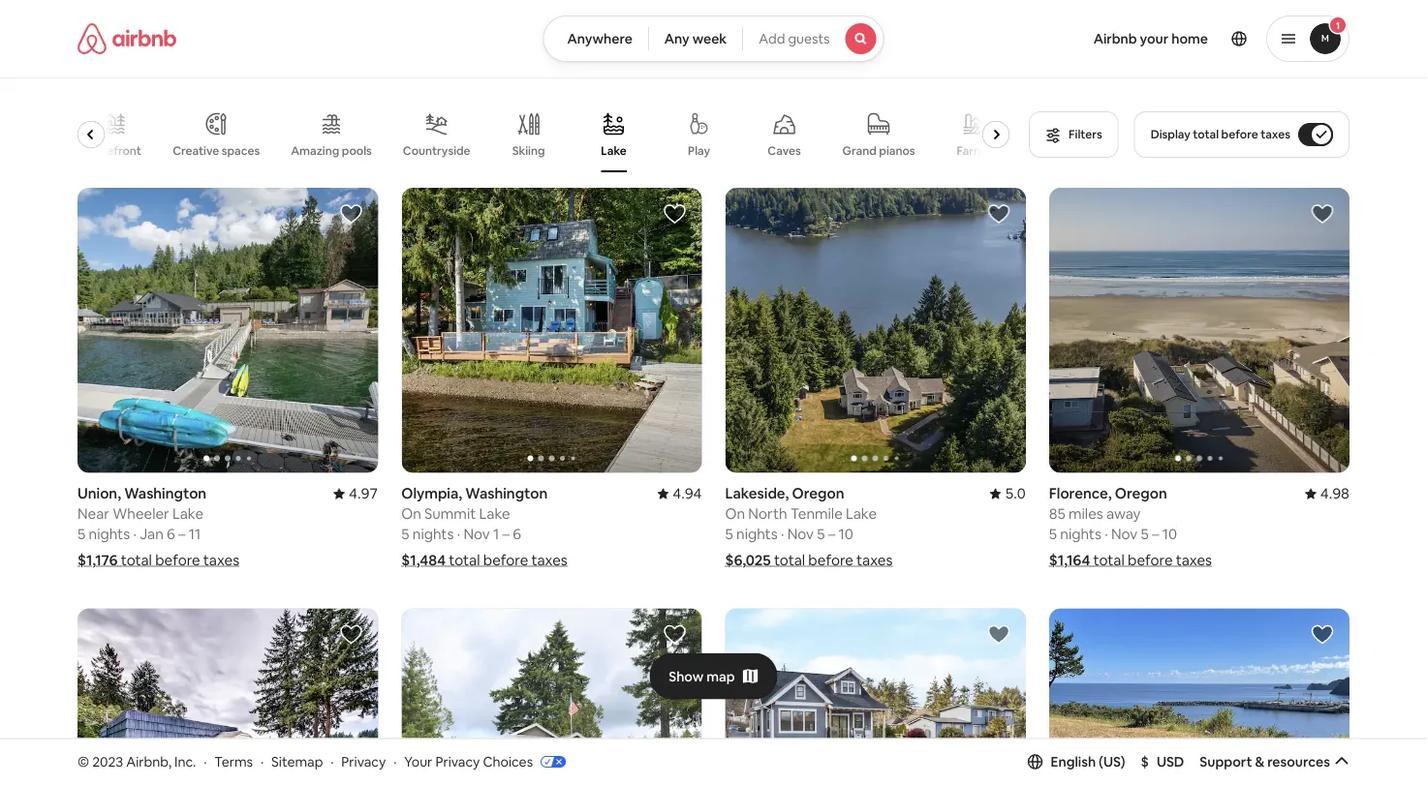Task type: vqa. For each thing, say whether or not it's contained in the screenshot.
Domes
no



Task type: describe. For each thing, give the bounding box(es) containing it.
4.97 out of 5 average rating image
[[333, 485, 378, 504]]

none search field containing anywhere
[[543, 16, 884, 62]]

choices
[[483, 754, 533, 771]]

4 5 from the left
[[817, 525, 825, 544]]

$
[[1141, 754, 1149, 771]]

3 5 from the left
[[725, 525, 733, 544]]

near
[[78, 505, 109, 524]]

support & resources button
[[1200, 754, 1350, 771]]

1 button
[[1267, 16, 1350, 62]]

(us)
[[1099, 754, 1126, 771]]

6 inside olympia, washington on summit lake 5 nights · nov 1 – 6 $1,484 total before taxes
[[513, 525, 521, 544]]

1 inside olympia, washington on summit lake 5 nights · nov 1 – 6 $1,484 total before taxes
[[493, 525, 499, 544]]

anywhere button
[[543, 16, 649, 62]]

sitemap
[[271, 754, 323, 771]]

6 inside union, washington near wheeler lake 5 nights · jan 6 – 11 $1,176 total before taxes
[[167, 525, 175, 544]]

your
[[1140, 30, 1169, 47]]

airbnb
[[1094, 30, 1137, 47]]

before inside button
[[1222, 127, 1258, 142]]

support
[[1200, 754, 1252, 771]]

privacy link
[[341, 754, 386, 771]]

$1,176
[[78, 552, 118, 571]]

add to wishlist: port orford, oregon image
[[1311, 624, 1334, 647]]

any week button
[[648, 16, 743, 62]]

10 inside 'florence, oregon 85 miles away 5 nights · nov 5 – 10 $1,164 total before taxes'
[[1163, 525, 1177, 544]]

filters button
[[1029, 111, 1119, 158]]

total for union, washington near wheeler lake 5 nights · jan 6 – 11 $1,176 total before taxes
[[121, 552, 152, 571]]

&
[[1255, 754, 1265, 771]]

5 inside olympia, washington on summit lake 5 nights · nov 1 – 6 $1,484 total before taxes
[[401, 525, 409, 544]]

tenmile
[[791, 505, 843, 524]]

display total before taxes button
[[1134, 111, 1350, 158]]

total for florence, oregon 85 miles away 5 nights · nov 5 – 10 $1,164 total before taxes
[[1094, 552, 1125, 571]]

airbnb,
[[126, 754, 171, 771]]

pianos
[[880, 143, 916, 158]]

lake inside olympia, washington on summit lake 5 nights · nov 1 – 6 $1,484 total before taxes
[[479, 505, 510, 524]]

add to wishlist: union, washington image
[[339, 203, 363, 226]]

add to wishlist: lakeside, oregon image
[[987, 203, 1010, 226]]

lake inside group
[[602, 143, 627, 158]]

spaces
[[222, 143, 260, 158]]

lakeside,
[[725, 485, 789, 504]]

show map
[[669, 668, 735, 686]]

$ usd
[[1141, 754, 1185, 771]]

anywhere
[[567, 30, 633, 47]]

resources
[[1268, 754, 1330, 771]]

guests
[[788, 30, 830, 47]]

lake inside lakeside, oregon on north tenmile lake 5 nights · nov 5 – 10 $6,025 total before taxes
[[846, 505, 877, 524]]

your privacy choices link
[[404, 754, 566, 772]]

grand
[[843, 143, 877, 158]]

florence, oregon 85 miles away 5 nights · nov 5 – 10 $1,164 total before taxes
[[1049, 485, 1212, 571]]

grand pianos
[[843, 143, 916, 158]]

add to wishlist: shelton, washington image
[[663, 624, 687, 647]]

· inside 'florence, oregon 85 miles away 5 nights · nov 5 – 10 $1,164 total before taxes'
[[1105, 525, 1108, 544]]

english (us)
[[1051, 754, 1126, 771]]

home
[[1172, 30, 1208, 47]]

1 inside dropdown button
[[1336, 19, 1340, 31]]

farms
[[957, 143, 991, 158]]

usd
[[1157, 754, 1185, 771]]

add guests button
[[742, 16, 884, 62]]

© 2023 airbnb, inc. ·
[[78, 754, 207, 771]]

2 privacy from the left
[[436, 754, 480, 771]]

summit
[[425, 505, 476, 524]]

display total before taxes
[[1151, 127, 1291, 142]]

profile element
[[908, 0, 1350, 78]]

terms · sitemap · privacy
[[214, 754, 386, 771]]

any week
[[665, 30, 727, 47]]

taxes for florence, oregon 85 miles away 5 nights · nov 5 – 10 $1,164 total before taxes
[[1176, 552, 1212, 571]]

lake inside union, washington near wheeler lake 5 nights · jan 6 – 11 $1,176 total before taxes
[[172, 505, 204, 524]]

union,
[[78, 485, 121, 504]]

miles
[[1069, 505, 1103, 524]]

5 5 from the left
[[1049, 525, 1057, 544]]

show map button
[[650, 654, 778, 700]]

nov for on summit lake
[[464, 525, 490, 544]]

display
[[1151, 127, 1191, 142]]

creative
[[173, 143, 220, 158]]

85
[[1049, 505, 1066, 524]]

11
[[189, 525, 201, 544]]

before for florence, oregon 85 miles away 5 nights · nov 5 – 10 $1,164 total before taxes
[[1128, 552, 1173, 571]]

4.94 out of 5 average rating image
[[657, 485, 702, 504]]

nov inside lakeside, oregon on north tenmile lake 5 nights · nov 5 – 10 $6,025 total before taxes
[[788, 525, 814, 544]]

jan
[[140, 525, 164, 544]]

add guests
[[759, 30, 830, 47]]

your
[[404, 754, 433, 771]]

4.98 out of 5 average rating image
[[1305, 485, 1350, 504]]

airbnb your home link
[[1082, 18, 1220, 59]]

oregon for away
[[1115, 485, 1167, 504]]

countryside
[[403, 143, 471, 158]]

· right terms link on the left bottom of page
[[261, 754, 264, 771]]

caves
[[768, 143, 802, 158]]

5.0
[[1005, 485, 1026, 504]]

oregon for tenmile
[[792, 485, 845, 504]]

5.0 out of 5 average rating image
[[990, 485, 1026, 504]]



Task type: locate. For each thing, give the bounding box(es) containing it.
nights inside union, washington near wheeler lake 5 nights · jan 6 – 11 $1,176 total before taxes
[[89, 525, 130, 544]]

skiing
[[513, 143, 546, 158]]

0 horizontal spatial privacy
[[341, 754, 386, 771]]

– inside union, washington near wheeler lake 5 nights · jan 6 – 11 $1,176 total before taxes
[[178, 525, 186, 544]]

on for nights
[[401, 505, 421, 524]]

nights
[[89, 525, 130, 544], [413, 525, 454, 544], [737, 525, 778, 544], [1060, 525, 1102, 544]]

map
[[707, 668, 735, 686]]

nov down away
[[1111, 525, 1138, 544]]

english (us) button
[[1028, 754, 1126, 771]]

2 10 from the left
[[1163, 525, 1177, 544]]

6
[[167, 525, 175, 544], [513, 525, 521, 544]]

before down 11
[[155, 552, 200, 571]]

2 nights from the left
[[413, 525, 454, 544]]

taxes inside lakeside, oregon on north tenmile lake 5 nights · nov 5 – 10 $6,025 total before taxes
[[857, 552, 893, 571]]

– inside lakeside, oregon on north tenmile lake 5 nights · nov 5 – 10 $6,025 total before taxes
[[828, 525, 836, 544]]

pools
[[342, 143, 372, 158]]

5
[[78, 525, 86, 544], [401, 525, 409, 544], [725, 525, 733, 544], [817, 525, 825, 544], [1049, 525, 1057, 544], [1141, 525, 1149, 544]]

2 6 from the left
[[513, 525, 521, 544]]

2 nov from the left
[[788, 525, 814, 544]]

10 inside lakeside, oregon on north tenmile lake 5 nights · nov 5 – 10 $6,025 total before taxes
[[839, 525, 854, 544]]

lakeside, oregon on north tenmile lake 5 nights · nov 5 – 10 $6,025 total before taxes
[[725, 485, 893, 571]]

©
[[78, 754, 89, 771]]

nov down tenmile
[[788, 525, 814, 544]]

washington up summit
[[465, 485, 548, 504]]

before down away
[[1128, 552, 1173, 571]]

nights down north
[[737, 525, 778, 544]]

0 horizontal spatial nov
[[464, 525, 490, 544]]

1 horizontal spatial oregon
[[1115, 485, 1167, 504]]

support & resources
[[1200, 754, 1330, 771]]

1 washington from the left
[[124, 485, 207, 504]]

1 horizontal spatial 10
[[1163, 525, 1177, 544]]

$6,025
[[725, 552, 771, 571]]

total inside olympia, washington on summit lake 5 nights · nov 1 – 6 $1,484 total before taxes
[[449, 552, 480, 571]]

· down away
[[1105, 525, 1108, 544]]

terms
[[214, 754, 253, 771]]

before inside olympia, washington on summit lake 5 nights · nov 1 – 6 $1,484 total before taxes
[[483, 552, 528, 571]]

add
[[759, 30, 785, 47]]

group
[[78, 97, 1018, 172], [78, 188, 378, 474], [401, 188, 702, 474], [725, 188, 1026, 474], [1049, 188, 1350, 474], [78, 609, 378, 786], [401, 609, 702, 786], [725, 609, 1026, 786], [1049, 609, 1350, 786]]

inc.
[[174, 754, 196, 771]]

lakefront
[[88, 143, 142, 158]]

before down tenmile
[[809, 552, 854, 571]]

2023
[[92, 754, 123, 771]]

· down summit
[[457, 525, 460, 544]]

1 horizontal spatial 1
[[1336, 19, 1340, 31]]

taxes inside button
[[1261, 127, 1291, 142]]

– inside olympia, washington on summit lake 5 nights · nov 1 – 6 $1,484 total before taxes
[[502, 525, 510, 544]]

nights for near
[[89, 525, 130, 544]]

2 – from the left
[[502, 525, 510, 544]]

nights down the miles
[[1060, 525, 1102, 544]]

total inside lakeside, oregon on north tenmile lake 5 nights · nov 5 – 10 $6,025 total before taxes
[[774, 552, 805, 571]]

$1,164
[[1049, 552, 1091, 571]]

wheeler
[[113, 505, 169, 524]]

play
[[689, 143, 711, 158]]

2 washington from the left
[[465, 485, 548, 504]]

before right display
[[1222, 127, 1258, 142]]

washington for summit
[[465, 485, 548, 504]]

lake right summit
[[479, 505, 510, 524]]

1 horizontal spatial privacy
[[436, 754, 480, 771]]

creative spaces
[[173, 143, 260, 158]]

· right the inc.
[[204, 754, 207, 771]]

total right $1,484
[[449, 552, 480, 571]]

on down "lakeside,"
[[725, 505, 745, 524]]

add to wishlist: lakewood, washington image
[[339, 624, 363, 647]]

oregon up away
[[1115, 485, 1167, 504]]

3 – from the left
[[828, 525, 836, 544]]

total right the $6,025
[[774, 552, 805, 571]]

nights down near
[[89, 525, 130, 544]]

· inside olympia, washington on summit lake 5 nights · nov 1 – 6 $1,484 total before taxes
[[457, 525, 460, 544]]

– inside 'florence, oregon 85 miles away 5 nights · nov 5 – 10 $1,164 total before taxes'
[[1152, 525, 1159, 544]]

None search field
[[543, 16, 884, 62]]

union, washington near wheeler lake 5 nights · jan 6 – 11 $1,176 total before taxes
[[78, 485, 239, 571]]

4.98
[[1321, 485, 1350, 504]]

english
[[1051, 754, 1096, 771]]

3 nov from the left
[[1111, 525, 1138, 544]]

total right display
[[1193, 127, 1219, 142]]

· left your
[[394, 754, 397, 771]]

show
[[669, 668, 704, 686]]

· inside union, washington near wheeler lake 5 nights · jan 6 – 11 $1,176 total before taxes
[[133, 525, 137, 544]]

sitemap link
[[271, 754, 323, 771]]

nights inside olympia, washington on summit lake 5 nights · nov 1 – 6 $1,484 total before taxes
[[413, 525, 454, 544]]

2 oregon from the left
[[1115, 485, 1167, 504]]

lake left play
[[602, 143, 627, 158]]

florence,
[[1049, 485, 1112, 504]]

5 inside union, washington near wheeler lake 5 nights · jan 6 – 11 $1,176 total before taxes
[[78, 525, 86, 544]]

before right $1,484
[[483, 552, 528, 571]]

your privacy choices
[[404, 754, 533, 771]]

lake right tenmile
[[846, 505, 877, 524]]

on down olympia,
[[401, 505, 421, 524]]

0 horizontal spatial on
[[401, 505, 421, 524]]

4.94
[[673, 485, 702, 504]]

airbnb your home
[[1094, 30, 1208, 47]]

on inside olympia, washington on summit lake 5 nights · nov 1 – 6 $1,484 total before taxes
[[401, 505, 421, 524]]

week
[[693, 30, 727, 47]]

add to wishlist: florence, oregon image
[[1311, 203, 1334, 226]]

– for 85 miles away
[[1152, 525, 1159, 544]]

on
[[401, 505, 421, 524], [725, 505, 745, 524]]

4 – from the left
[[1152, 525, 1159, 544]]

nov for 85 miles away
[[1111, 525, 1138, 544]]

total inside 'florence, oregon 85 miles away 5 nights · nov 5 – 10 $1,164 total before taxes'
[[1094, 552, 1125, 571]]

0 horizontal spatial 6
[[167, 525, 175, 544]]

1 nov from the left
[[464, 525, 490, 544]]

privacy
[[341, 754, 386, 771], [436, 754, 480, 771]]

· left privacy link
[[331, 754, 334, 771]]

0 horizontal spatial 10
[[839, 525, 854, 544]]

on inside lakeside, oregon on north tenmile lake 5 nights · nov 5 – 10 $6,025 total before taxes
[[725, 505, 745, 524]]

· left jan
[[133, 525, 137, 544]]

washington
[[124, 485, 207, 504], [465, 485, 548, 504]]

– for on summit lake
[[502, 525, 510, 544]]

taxes for olympia, washington on summit lake 5 nights · nov 1 – 6 $1,484 total before taxes
[[532, 552, 568, 571]]

washington inside olympia, washington on summit lake 5 nights · nov 1 – 6 $1,484 total before taxes
[[465, 485, 548, 504]]

away
[[1107, 505, 1141, 524]]

before inside union, washington near wheeler lake 5 nights · jan 6 – 11 $1,176 total before taxes
[[155, 552, 200, 571]]

2 on from the left
[[725, 505, 745, 524]]

before inside 'florence, oregon 85 miles away 5 nights · nov 5 – 10 $1,164 total before taxes'
[[1128, 552, 1173, 571]]

lake
[[602, 143, 627, 158], [172, 505, 204, 524], [479, 505, 510, 524], [846, 505, 877, 524]]

olympia, washington on summit lake 5 nights · nov 1 – 6 $1,484 total before taxes
[[401, 485, 568, 571]]

1 horizontal spatial 6
[[513, 525, 521, 544]]

nights for on
[[413, 525, 454, 544]]

– for near wheeler lake
[[178, 525, 186, 544]]

0 vertical spatial 1
[[1336, 19, 1340, 31]]

2 horizontal spatial nov
[[1111, 525, 1138, 544]]

1 6 from the left
[[167, 525, 175, 544]]

amazing
[[291, 143, 340, 158]]

1
[[1336, 19, 1340, 31], [493, 525, 499, 544]]

amazing pools
[[291, 143, 372, 158]]

nov inside 'florence, oregon 85 miles away 5 nights · nov 5 – 10 $1,164 total before taxes'
[[1111, 525, 1138, 544]]

1 5 from the left
[[78, 525, 86, 544]]

10
[[839, 525, 854, 544], [1163, 525, 1177, 544]]

1 oregon from the left
[[792, 485, 845, 504]]

taxes for union, washington near wheeler lake 5 nights · jan 6 – 11 $1,176 total before taxes
[[203, 552, 239, 571]]

nights down summit
[[413, 525, 454, 544]]

2 5 from the left
[[401, 525, 409, 544]]

total for olympia, washington on summit lake 5 nights · nov 1 – 6 $1,484 total before taxes
[[449, 552, 480, 571]]

olympia,
[[401, 485, 462, 504]]

before
[[1222, 127, 1258, 142], [155, 552, 200, 571], [483, 552, 528, 571], [809, 552, 854, 571], [1128, 552, 1173, 571]]

1 horizontal spatial nov
[[788, 525, 814, 544]]

· inside lakeside, oregon on north tenmile lake 5 nights · nov 5 – 10 $6,025 total before taxes
[[781, 525, 784, 544]]

north
[[748, 505, 787, 524]]

filters
[[1069, 127, 1102, 142]]

on for 5
[[725, 505, 745, 524]]

taxes inside olympia, washington on summit lake 5 nights · nov 1 – 6 $1,484 total before taxes
[[532, 552, 568, 571]]

oregon inside lakeside, oregon on north tenmile lake 5 nights · nov 5 – 10 $6,025 total before taxes
[[792, 485, 845, 504]]

nov down summit
[[464, 525, 490, 544]]

washington up wheeler
[[124, 485, 207, 504]]

before for olympia, washington on summit lake 5 nights · nov 1 – 6 $1,484 total before taxes
[[483, 552, 528, 571]]

nights inside lakeside, oregon on north tenmile lake 5 nights · nov 5 – 10 $6,025 total before taxes
[[737, 525, 778, 544]]

1 horizontal spatial on
[[725, 505, 745, 524]]

oregon up tenmile
[[792, 485, 845, 504]]

nights for 85
[[1060, 525, 1102, 544]]

· down north
[[781, 525, 784, 544]]

privacy left your
[[341, 754, 386, 771]]

·
[[133, 525, 137, 544], [457, 525, 460, 544], [781, 525, 784, 544], [1105, 525, 1108, 544], [204, 754, 207, 771], [261, 754, 264, 771], [331, 754, 334, 771], [394, 754, 397, 771]]

1 privacy from the left
[[341, 754, 386, 771]]

total inside display total before taxes button
[[1193, 127, 1219, 142]]

washington for wheeler
[[124, 485, 207, 504]]

oregon
[[792, 485, 845, 504], [1115, 485, 1167, 504]]

1 – from the left
[[178, 525, 186, 544]]

taxes inside 'florence, oregon 85 miles away 5 nights · nov 5 – 10 $1,164 total before taxes'
[[1176, 552, 1212, 571]]

nov
[[464, 525, 490, 544], [788, 525, 814, 544], [1111, 525, 1138, 544]]

total right $1,164
[[1094, 552, 1125, 571]]

1 vertical spatial 1
[[493, 525, 499, 544]]

total inside union, washington near wheeler lake 5 nights · jan 6 – 11 $1,176 total before taxes
[[121, 552, 152, 571]]

–
[[178, 525, 186, 544], [502, 525, 510, 544], [828, 525, 836, 544], [1152, 525, 1159, 544]]

1 horizontal spatial washington
[[465, 485, 548, 504]]

add to wishlist: lincoln city, oregon image
[[987, 624, 1010, 647]]

taxes
[[1261, 127, 1291, 142], [203, 552, 239, 571], [532, 552, 568, 571], [857, 552, 893, 571], [1176, 552, 1212, 571]]

washington inside union, washington near wheeler lake 5 nights · jan 6 – 11 $1,176 total before taxes
[[124, 485, 207, 504]]

before for union, washington near wheeler lake 5 nights · jan 6 – 11 $1,176 total before taxes
[[155, 552, 200, 571]]

6 5 from the left
[[1141, 525, 1149, 544]]

lake up 11
[[172, 505, 204, 524]]

any
[[665, 30, 690, 47]]

1 nights from the left
[[89, 525, 130, 544]]

0 horizontal spatial 1
[[493, 525, 499, 544]]

total down jan
[[121, 552, 152, 571]]

privacy right your
[[436, 754, 480, 771]]

1 on from the left
[[401, 505, 421, 524]]

4 nights from the left
[[1060, 525, 1102, 544]]

3 nights from the left
[[737, 525, 778, 544]]

nights inside 'florence, oregon 85 miles away 5 nights · nov 5 – 10 $1,164 total before taxes'
[[1060, 525, 1102, 544]]

1 10 from the left
[[839, 525, 854, 544]]

$1,484
[[401, 552, 446, 571]]

group containing lakefront
[[78, 97, 1018, 172]]

add to wishlist: olympia, washington image
[[663, 203, 687, 226]]

before inside lakeside, oregon on north tenmile lake 5 nights · nov 5 – 10 $6,025 total before taxes
[[809, 552, 854, 571]]

0 horizontal spatial oregon
[[792, 485, 845, 504]]

0 horizontal spatial washington
[[124, 485, 207, 504]]

taxes inside union, washington near wheeler lake 5 nights · jan 6 – 11 $1,176 total before taxes
[[203, 552, 239, 571]]

nov inside olympia, washington on summit lake 5 nights · nov 1 – 6 $1,484 total before taxes
[[464, 525, 490, 544]]

terms link
[[214, 754, 253, 771]]

4.97
[[349, 485, 378, 504]]

oregon inside 'florence, oregon 85 miles away 5 nights · nov 5 – 10 $1,164 total before taxes'
[[1115, 485, 1167, 504]]



